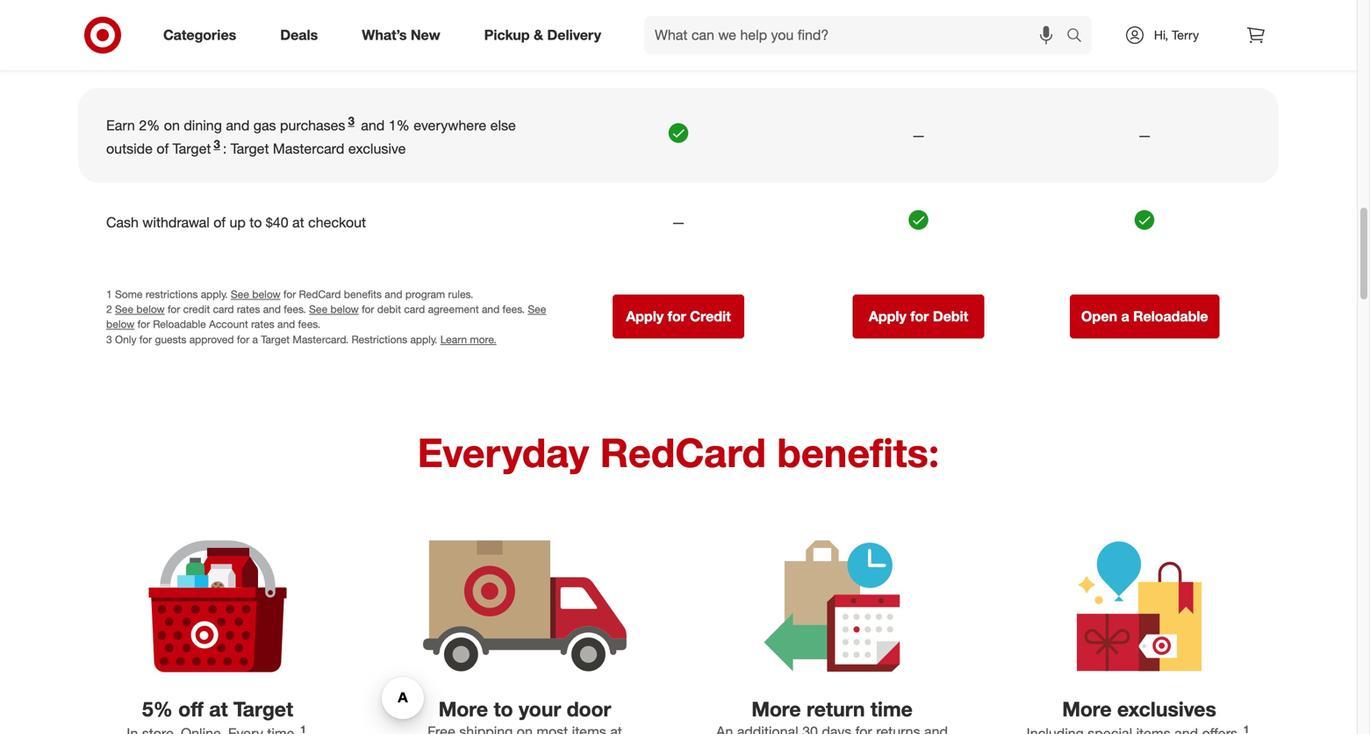 Task type: vqa. For each thing, say whether or not it's contained in the screenshot.
54 within "link"
no



Task type: locate. For each thing, give the bounding box(es) containing it.
basket icon image
[[149, 540, 287, 672]]

what's
[[362, 26, 407, 44]]

card down "program"
[[404, 303, 425, 316]]

cash withdrawal of up to $40 at checkout
[[106, 214, 366, 231]]

1 vertical spatial apply.
[[411, 333, 438, 346]]

gas
[[254, 117, 276, 134]]

reloadable up guests
[[153, 318, 206, 331]]

3 left :
[[214, 137, 220, 151]]

and inside add cash for free at target and spend anywhere visa® debit cards are accepted
[[277, 24, 301, 42]]

time
[[871, 697, 913, 721]]

for left free
[[170, 24, 187, 42]]

0 vertical spatial 3 link
[[345, 114, 357, 134]]

apply for debit link
[[853, 295, 985, 339]]

0 vertical spatial debit
[[447, 24, 478, 42]]

free
[[190, 24, 215, 42]]

5%
[[142, 697, 173, 721]]

a right open
[[1122, 308, 1130, 325]]

debit right visa®
[[447, 24, 478, 42]]

1 horizontal spatial debit
[[447, 24, 478, 42]]

more for more exclusives
[[1063, 697, 1112, 721]]

1 horizontal spatial to
[[494, 697, 513, 721]]

exclusives
[[1118, 697, 1217, 721]]

search button
[[1059, 16, 1101, 58]]

1 apply from the left
[[626, 308, 664, 325]]

benefits
[[344, 288, 382, 301]]

1 vertical spatial of
[[214, 214, 226, 231]]

apply
[[626, 308, 664, 325], [869, 308, 907, 325]]

redcard
[[299, 288, 341, 301], [600, 428, 766, 476]]

everywhere
[[414, 117, 487, 134]]

for down benefits
[[362, 303, 374, 316]]

everyday
[[418, 428, 589, 476]]

for down some
[[137, 318, 150, 331]]

5% off at target
[[142, 697, 293, 721]]

see
[[231, 288, 249, 301], [115, 303, 134, 316], [309, 303, 328, 316], [528, 303, 547, 316]]

gift icon image
[[1077, 540, 1203, 672]]

2 card from the left
[[404, 303, 425, 316]]

apply for apply for debit
[[869, 308, 907, 325]]

1%
[[389, 117, 410, 134]]

add cash for free at target and spend anywhere visa® debit cards are accepted
[[106, 24, 541, 62]]

0 horizontal spatial apply.
[[201, 288, 228, 301]]

of inside and 1% everywhere else outside of target
[[157, 140, 169, 157]]

3 left only
[[106, 333, 112, 346]]

3 link up exclusive
[[345, 114, 357, 134]]

debit
[[447, 24, 478, 42], [377, 303, 401, 316]]

of
[[157, 140, 169, 157], [214, 214, 226, 231]]

0 vertical spatial apply.
[[201, 288, 228, 301]]

2 vertical spatial 3
[[106, 333, 112, 346]]

1 horizontal spatial 3
[[214, 137, 220, 151]]

target inside and 1% everywhere else outside of target
[[173, 140, 211, 157]]

debit
[[933, 308, 969, 325]]

of left the up
[[214, 214, 226, 231]]

more left your
[[439, 697, 488, 721]]

target down dining
[[173, 140, 211, 157]]

mastercard
[[273, 140, 345, 157]]

at right $40 at the top
[[292, 214, 304, 231]]

pickup & delivery link
[[469, 16, 624, 54]]

—
[[673, 35, 685, 52], [913, 127, 925, 144], [1139, 127, 1151, 144], [673, 214, 685, 231]]

more return time icon image
[[764, 540, 901, 672]]

target right :
[[231, 140, 269, 157]]

see inside see below
[[528, 303, 547, 316]]

for up see below
[[284, 288, 296, 301]]

hi, terry
[[1155, 27, 1200, 43]]

below inside see below
[[106, 318, 135, 331]]

3 more from the left
[[1063, 697, 1112, 721]]

approved
[[189, 333, 234, 346]]

of down the on
[[157, 140, 169, 157]]

1 horizontal spatial redcard
[[600, 428, 766, 476]]

0 vertical spatial redcard
[[299, 288, 341, 301]]

below down benefits
[[331, 303, 359, 316]]

spend
[[304, 24, 344, 42]]

0 horizontal spatial redcard
[[299, 288, 341, 301]]

card
[[213, 303, 234, 316], [404, 303, 425, 316]]

apply for apply for credit
[[626, 308, 664, 325]]

0 vertical spatial at
[[219, 24, 231, 42]]

more left exclusives
[[1063, 697, 1112, 721]]

3 inside 3 : target mastercard exclusive
[[214, 137, 220, 151]]

and
[[277, 24, 301, 42], [226, 117, 250, 134], [361, 117, 385, 134], [385, 288, 403, 301], [263, 303, 281, 316], [482, 303, 500, 316], [277, 318, 295, 331]]

0 horizontal spatial debit
[[377, 303, 401, 316]]

3 up exclusive
[[348, 114, 355, 128]]

2 more from the left
[[752, 697, 801, 721]]

and 1% everywhere else outside of target
[[106, 117, 516, 157]]

1 more from the left
[[439, 697, 488, 721]]

apply. left learn
[[411, 333, 438, 346]]

terry
[[1172, 27, 1200, 43]]

1 horizontal spatial 3 link
[[345, 114, 357, 134]]

rates
[[237, 303, 260, 316], [251, 318, 275, 331]]

0 horizontal spatial card
[[213, 303, 234, 316]]

target inside 3 : target mastercard exclusive
[[231, 140, 269, 157]]

up
[[230, 214, 246, 231]]

below
[[252, 288, 281, 301], [136, 303, 165, 316], [331, 303, 359, 316], [106, 318, 135, 331]]

to right the up
[[250, 214, 262, 231]]

2 horizontal spatial 3
[[348, 114, 355, 128]]

a down "for reloadable account rates and fees."
[[252, 333, 258, 346]]

&
[[534, 26, 544, 44]]

cash
[[106, 214, 139, 231]]

rates up 'account'
[[237, 303, 260, 316]]

for right only
[[139, 333, 152, 346]]

some
[[115, 288, 143, 301]]

a
[[1122, 308, 1130, 325], [252, 333, 258, 346]]

are
[[521, 24, 541, 42]]

redcard inside 1 some restrictions apply. see below for redcard benefits and program rules. 2 see below for credit card rates and fees. see below for debit card agreement and fees.
[[299, 288, 341, 301]]

earn
[[106, 117, 135, 134]]

outside
[[106, 140, 153, 157]]

3 for approved
[[106, 333, 112, 346]]

3
[[348, 114, 355, 128], [214, 137, 220, 151], [106, 333, 112, 346]]

reloadable
[[1134, 308, 1209, 325], [153, 318, 206, 331]]

pickup
[[484, 26, 530, 44]]

debit down benefits
[[377, 303, 401, 316]]

1 vertical spatial a
[[252, 333, 258, 346]]

program
[[406, 288, 445, 301]]

1 horizontal spatial card
[[404, 303, 425, 316]]

anywhere
[[348, 24, 409, 42]]

1 vertical spatial 3
[[214, 137, 220, 151]]

1 some restrictions apply. see below for redcard benefits and program rules. 2 see below for credit card rates and fees. see below for debit card agreement and fees.
[[106, 288, 525, 316]]

benefits:
[[777, 428, 940, 476]]

cash
[[136, 24, 166, 42]]

2 apply from the left
[[869, 308, 907, 325]]

3 link down dining
[[211, 137, 223, 157]]

your
[[519, 697, 561, 721]]

credit
[[690, 308, 731, 325]]

for
[[170, 24, 187, 42], [284, 288, 296, 301], [168, 303, 180, 316], [362, 303, 374, 316], [668, 308, 686, 325], [911, 308, 929, 325], [137, 318, 150, 331], [139, 333, 152, 346], [237, 333, 250, 346]]

1 vertical spatial rates
[[251, 318, 275, 331]]

apply.
[[201, 288, 228, 301], [411, 333, 438, 346]]

1 horizontal spatial more
[[752, 697, 801, 721]]

apply left debit
[[869, 308, 907, 325]]

1 vertical spatial 3 link
[[211, 137, 223, 157]]

at right off
[[209, 697, 228, 721]]

apply left 'credit'
[[626, 308, 664, 325]]

below up only
[[106, 318, 135, 331]]

more
[[439, 697, 488, 721], [752, 697, 801, 721], [1063, 697, 1112, 721]]

0 vertical spatial a
[[1122, 308, 1130, 325]]

more left return
[[752, 697, 801, 721]]

0 horizontal spatial 3
[[106, 333, 112, 346]]

and inside earn 2% on dining and gas purchases 3
[[226, 117, 250, 134]]

more to your door
[[439, 697, 611, 721]]

3 link
[[345, 114, 357, 134], [211, 137, 223, 157]]

0 horizontal spatial more
[[439, 697, 488, 721]]

reloadable right open
[[1134, 308, 1209, 325]]

3 for exclusive
[[214, 137, 220, 151]]

0 horizontal spatial apply
[[626, 308, 664, 325]]

0 horizontal spatial of
[[157, 140, 169, 157]]

1 horizontal spatial of
[[214, 214, 226, 231]]

0 vertical spatial rates
[[237, 303, 260, 316]]

target left the deals
[[235, 24, 273, 42]]

at right free
[[219, 24, 231, 42]]

0 vertical spatial 3
[[348, 114, 355, 128]]

see below
[[106, 303, 547, 331]]

to left your
[[494, 697, 513, 721]]

see right agreement
[[528, 303, 547, 316]]

target
[[235, 24, 273, 42], [173, 140, 211, 157], [231, 140, 269, 157], [261, 333, 290, 346], [234, 697, 293, 721]]

1 horizontal spatial apply
[[869, 308, 907, 325]]

rates right 'account'
[[251, 318, 275, 331]]

1 vertical spatial debit
[[377, 303, 401, 316]]

for down restrictions
[[168, 303, 180, 316]]

2 horizontal spatial more
[[1063, 697, 1112, 721]]

card up "for reloadable account rates and fees."
[[213, 303, 234, 316]]

0 vertical spatial to
[[250, 214, 262, 231]]

pickup & delivery
[[484, 26, 602, 44]]

0 vertical spatial of
[[157, 140, 169, 157]]

apply. up the credit
[[201, 288, 228, 301]]

on
[[164, 117, 180, 134]]



Task type: describe. For each thing, give the bounding box(es) containing it.
what's new
[[362, 26, 441, 44]]

accepted
[[106, 45, 165, 62]]

target right off
[[234, 697, 293, 721]]

more.
[[470, 333, 497, 346]]

truck icon image
[[423, 540, 627, 672]]

dining
[[184, 117, 222, 134]]

target left mastercard. on the top of the page
[[261, 333, 290, 346]]

debit inside add cash for free at target and spend anywhere visa® debit cards are accepted
[[447, 24, 478, 42]]

rates inside 1 some restrictions apply. see below for redcard benefits and program rules. 2 see below for credit card rates and fees. see below for debit card agreement and fees.
[[237, 303, 260, 316]]

below up "for reloadable account rates and fees."
[[252, 288, 281, 301]]

open a reloadable
[[1082, 308, 1209, 325]]

return
[[807, 697, 865, 721]]

2
[[106, 303, 112, 316]]

delivery
[[547, 26, 602, 44]]

below down restrictions
[[136, 303, 165, 316]]

new
[[411, 26, 441, 44]]

3 : target mastercard exclusive
[[214, 137, 406, 157]]

target inside add cash for free at target and spend anywhere visa® debit cards are accepted
[[235, 24, 273, 42]]

1 vertical spatial at
[[292, 214, 304, 231]]

what's new link
[[347, 16, 462, 54]]

apply for credit link
[[613, 295, 745, 339]]

categories link
[[148, 16, 258, 54]]

0 horizontal spatial 3 link
[[211, 137, 223, 157]]

apply for debit
[[869, 308, 969, 325]]

open
[[1082, 308, 1118, 325]]

hi,
[[1155, 27, 1169, 43]]

1 card from the left
[[213, 303, 234, 316]]

see up 'account'
[[231, 288, 249, 301]]

account
[[209, 318, 248, 331]]

add
[[106, 24, 132, 42]]

earn 2% on dining and gas purchases 3
[[106, 114, 355, 134]]

1 horizontal spatial a
[[1122, 308, 1130, 325]]

1
[[106, 288, 112, 301]]

1 horizontal spatial reloadable
[[1134, 308, 1209, 325]]

for left debit
[[911, 308, 929, 325]]

1 horizontal spatial apply.
[[411, 333, 438, 346]]

1 vertical spatial to
[[494, 697, 513, 721]]

agreement
[[428, 303, 479, 316]]

1 vertical spatial redcard
[[600, 428, 766, 476]]

more exclusives
[[1063, 697, 1217, 721]]

else
[[491, 117, 516, 134]]

for down 'account'
[[237, 333, 250, 346]]

3 inside earn 2% on dining and gas purchases 3
[[348, 114, 355, 128]]

more for more return time
[[752, 697, 801, 721]]

checkout
[[308, 214, 366, 231]]

categories
[[163, 26, 236, 44]]

at inside add cash for free at target and spend anywhere visa® debit cards are accepted
[[219, 24, 231, 42]]

$40
[[266, 214, 289, 231]]

for left 'credit'
[[668, 308, 686, 325]]

everyday redcard benefits:
[[418, 428, 940, 476]]

see right the 2
[[115, 303, 134, 316]]

3 only for guests approved for a target mastercard. restrictions apply. learn more.
[[106, 333, 497, 346]]

for reloadable account rates and fees.
[[135, 318, 321, 331]]

deals
[[280, 26, 318, 44]]

for inside add cash for free at target and spend anywhere visa® debit cards are accepted
[[170, 24, 187, 42]]

mastercard.
[[293, 333, 349, 346]]

restrictions
[[146, 288, 198, 301]]

off
[[178, 697, 204, 721]]

visa®
[[413, 24, 443, 42]]

deals link
[[265, 16, 340, 54]]

more for more to your door
[[439, 697, 488, 721]]

withdrawal
[[143, 214, 210, 231]]

cards
[[482, 24, 517, 42]]

:
[[223, 140, 227, 157]]

and inside and 1% everywhere else outside of target
[[361, 117, 385, 134]]

2%
[[139, 117, 160, 134]]

exclusive
[[348, 140, 406, 157]]

purchases
[[280, 117, 345, 134]]

see up mastercard. on the top of the page
[[309, 303, 328, 316]]

0 horizontal spatial reloadable
[[153, 318, 206, 331]]

apply for credit
[[626, 308, 731, 325]]

only
[[115, 333, 137, 346]]

0 horizontal spatial a
[[252, 333, 258, 346]]

guests
[[155, 333, 186, 346]]

door
[[567, 697, 611, 721]]

2 vertical spatial at
[[209, 697, 228, 721]]

open a reloadable link
[[1070, 295, 1220, 339]]

learn
[[441, 333, 467, 346]]

restrictions
[[352, 333, 408, 346]]

more return time
[[752, 697, 913, 721]]

search
[[1059, 28, 1101, 45]]

apply. inside 1 some restrictions apply. see below for redcard benefits and program rules. 2 see below for credit card rates and fees. see below for debit card agreement and fees.
[[201, 288, 228, 301]]

0 horizontal spatial to
[[250, 214, 262, 231]]

debit inside 1 some restrictions apply. see below for redcard benefits and program rules. 2 see below for credit card rates and fees. see below for debit card agreement and fees.
[[377, 303, 401, 316]]

rules.
[[448, 288, 474, 301]]

credit
[[183, 303, 210, 316]]

What can we help you find? suggestions appear below search field
[[645, 16, 1071, 54]]



